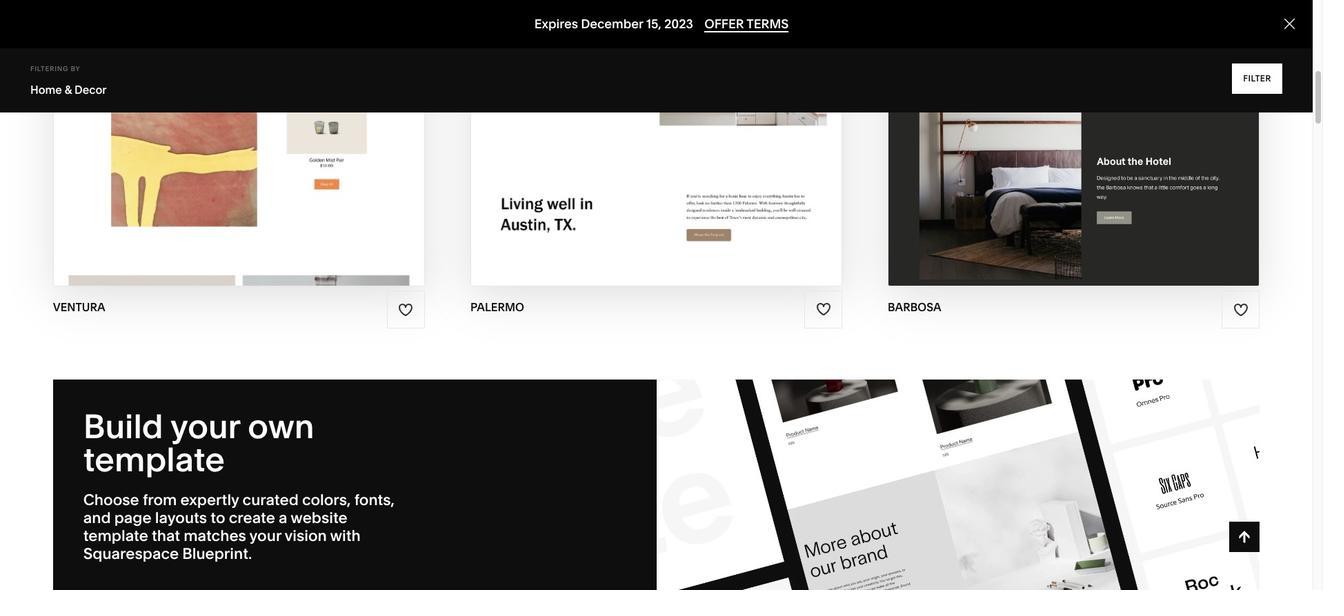 Task type: describe. For each thing, give the bounding box(es) containing it.
ventura
[[53, 300, 105, 314]]

filtering by
[[30, 65, 80, 72]]

a
[[279, 509, 287, 527]]

barbosa image
[[889, 0, 1260, 286]]

to
[[211, 509, 225, 527]]

expertly
[[181, 491, 239, 509]]

website
[[291, 509, 348, 527]]

choose
[[83, 491, 139, 509]]

your inside choose from expertly curated colors, fonts, and page layouts to create a website template that matches your vision with squarespace blueprint.
[[249, 527, 281, 545]]

layouts
[[155, 509, 207, 527]]

expires
[[535, 16, 578, 32]]

offer terms
[[705, 16, 789, 32]]

barbosa
[[888, 300, 942, 314]]

decor
[[75, 83, 107, 97]]

squarespace
[[83, 545, 179, 563]]

filtering
[[30, 65, 69, 72]]

build your own template
[[83, 406, 314, 480]]

with
[[330, 527, 361, 545]]

filter
[[1244, 73, 1272, 84]]

palermo image
[[471, 0, 842, 286]]

home & decor
[[30, 83, 107, 97]]

2023
[[665, 16, 694, 32]]

template inside choose from expertly curated colors, fonts, and page layouts to create a website template that matches your vision with squarespace blueprint.
[[83, 527, 148, 545]]

curated
[[243, 491, 299, 509]]

vision
[[285, 527, 327, 545]]

preview of building your own template image
[[657, 380, 1260, 590]]

filter button
[[1233, 63, 1283, 94]]

choose from expertly curated colors, fonts, and page layouts to create a website template that matches your vision with squarespace blueprint.
[[83, 491, 395, 563]]

back to top image
[[1238, 529, 1253, 544]]



Task type: vqa. For each thing, say whether or not it's contained in the screenshot.
1st template from the bottom
yes



Task type: locate. For each thing, give the bounding box(es) containing it.
2 template from the top
[[83, 527, 148, 545]]

0 vertical spatial template
[[83, 439, 225, 480]]

1 template from the top
[[83, 439, 225, 480]]

offer terms link
[[705, 16, 789, 33]]

0 vertical spatial your
[[170, 406, 240, 447]]

build
[[83, 406, 163, 447]]

template
[[83, 439, 225, 480], [83, 527, 148, 545]]

colors,
[[302, 491, 351, 509]]

15,
[[646, 16, 662, 32]]

expires december 15, 2023
[[535, 16, 694, 32]]

terms
[[747, 16, 789, 32]]

home
[[30, 83, 62, 97]]

create
[[229, 509, 275, 527]]

1 horizontal spatial your
[[249, 527, 281, 545]]

palermo
[[471, 300, 524, 314]]

template down the choose
[[83, 527, 148, 545]]

that
[[152, 527, 180, 545]]

1 vertical spatial your
[[249, 527, 281, 545]]

fonts,
[[355, 491, 395, 509]]

own
[[248, 406, 314, 447]]

your inside "build your own template"
[[170, 406, 240, 447]]

&
[[65, 83, 72, 97]]

offer
[[705, 16, 744, 32]]

1 vertical spatial template
[[83, 527, 148, 545]]

and
[[83, 509, 111, 527]]

ventura image
[[54, 0, 424, 286]]

by
[[71, 65, 80, 72]]

blueprint.
[[182, 545, 252, 563]]

add barbosa to your favorites list image
[[1234, 302, 1249, 317]]

page
[[114, 509, 152, 527]]

december
[[581, 16, 644, 32]]

template up from
[[83, 439, 225, 480]]

add ventura to your favorites list image
[[398, 302, 414, 317]]

your
[[170, 406, 240, 447], [249, 527, 281, 545]]

0 horizontal spatial your
[[170, 406, 240, 447]]

template inside "build your own template"
[[83, 439, 225, 480]]

add palermo to your favorites list image
[[816, 302, 831, 317]]

matches
[[184, 527, 246, 545]]

from
[[143, 491, 177, 509]]



